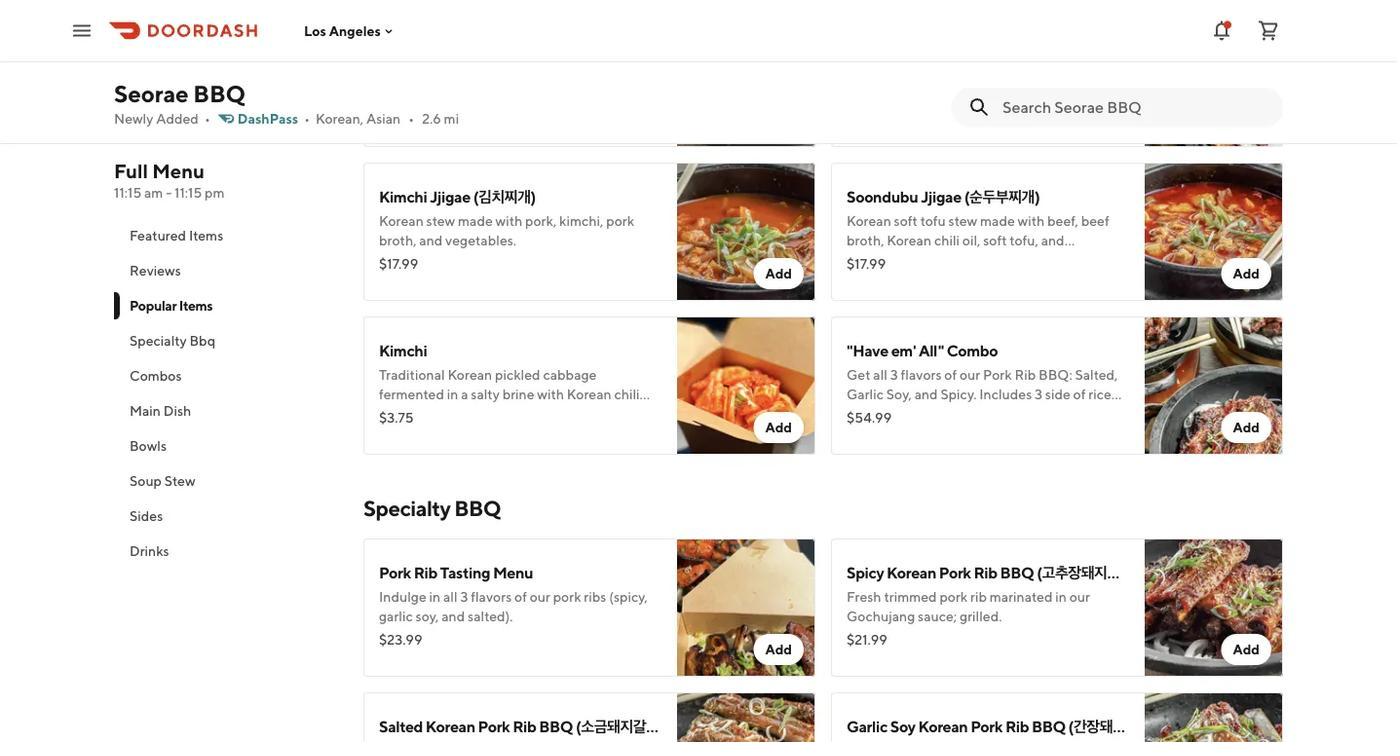 Task type: locate. For each thing, give the bounding box(es) containing it.
1 horizontal spatial (고추장돼지갈비)
[[1037, 564, 1139, 582]]

add for kimchi jjigae (김치찌개)
[[766, 266, 793, 282]]

am
[[144, 185, 163, 201]]

flavors up the salted).
[[471, 589, 512, 605]]

spicy korean pork rib bbq (고추장돼지갈비) image
[[677, 9, 816, 147], [1145, 539, 1284, 677]]

flavors inside "have em' all" combo get all 3 flavors of our pork rib bbq: salted, garlic soy, and spicy. includes 3 side of rice and a house salad.
[[901, 367, 942, 383]]

kimchi jjigae (김치찌개) image
[[677, 163, 816, 301]]

0 horizontal spatial soft
[[894, 213, 918, 229]]

0 horizontal spatial side
[[847, 117, 872, 134]]

soft left tofu
[[894, 213, 918, 229]]

1 vertical spatial sauce;
[[918, 609, 958, 625]]

$23.99
[[379, 632, 423, 648]]

0 horizontal spatial flavors
[[471, 589, 512, 605]]

soy,
[[937, 78, 963, 95], [887, 387, 912, 403]]

1 horizontal spatial spicy korean pork rib bbq (고추장돼지갈비) image
[[1145, 539, 1284, 677]]

3 down em' on the top right of the page
[[891, 367, 898, 383]]

0 horizontal spatial 3
[[461, 589, 468, 605]]

notification bell image
[[1211, 19, 1234, 42]]

1 horizontal spatial a
[[873, 406, 880, 422]]

made
[[458, 213, 493, 229], [981, 213, 1016, 229]]

stew
[[165, 473, 196, 489]]

1 horizontal spatial house
[[927, 117, 964, 134]]

0 horizontal spatial grilled.
[[492, 78, 535, 95]]

0 vertical spatial items
[[189, 228, 223, 244]]

our inside choose any flavor of our pork rib bbq (salted, garlic soy, or  spicy) and enjoy with any soup/stew accompaniment. includes 2 side rice and house salad.
[[975, 59, 996, 75]]

kimchi inside the kimchi traditional korean pickled cabbage fermented in a salty brine with korean chili flakes.
[[379, 342, 427, 360]]

bbq
[[190, 333, 215, 349]]

oil,
[[963, 232, 981, 249]]

added
[[156, 111, 199, 127]]

0 vertical spatial $21.99
[[379, 102, 420, 118]]

made down (김치찌개)
[[458, 213, 493, 229]]

0 horizontal spatial includes
[[980, 387, 1033, 403]]

side down (salted,
[[847, 117, 872, 134]]

1 horizontal spatial $21.99
[[847, 632, 888, 648]]

made down '(순두부찌개)'
[[981, 213, 1016, 229]]

with inside soondubu jjigae (순두부찌개) korean soft tofu stew made with beef, beef broth, korean chili oil, soft tofu, and vegetables.
[[1018, 213, 1045, 229]]

(김치찌개)
[[473, 188, 536, 206]]

add button for soondubu jjigae (순두부찌개)
[[1222, 258, 1272, 290]]

0 vertical spatial garlic
[[897, 78, 934, 95]]

jjigae up tofu
[[921, 188, 962, 206]]

2 horizontal spatial 3
[[1035, 387, 1043, 403]]

0 vertical spatial spicy
[[379, 34, 417, 52]]

1 horizontal spatial sauce;
[[918, 609, 958, 625]]

combos button
[[114, 359, 340, 394]]

1 horizontal spatial broth,
[[847, 232, 885, 249]]

includes
[[1046, 98, 1098, 114], [980, 387, 1033, 403]]

our
[[602, 59, 623, 75], [975, 59, 996, 75], [960, 367, 981, 383], [530, 589, 551, 605], [1070, 589, 1091, 605]]

0 horizontal spatial spicy
[[379, 34, 417, 52]]

vegetables. inside the kimchi jjigae (김치찌개) korean stew made with pork,  kimchi, pork broth,  and vegetables. $17.99
[[446, 232, 517, 249]]

kimchi for kimchi
[[379, 342, 427, 360]]

0 horizontal spatial a
[[461, 387, 468, 403]]

garlic left soy
[[847, 718, 888, 736]]

jjigae inside soondubu jjigae (순두부찌개) korean soft tofu stew made with beef, beef broth, korean chili oil, soft tofu, and vegetables.
[[921, 188, 962, 206]]

1 made from the left
[[458, 213, 493, 229]]

(spicy,
[[609, 589, 648, 605]]

pork rib tasting menu image
[[677, 539, 816, 677]]

kimchi jjigae (김치찌개) korean stew made with pork,  kimchi, pork broth,  and vegetables. $17.99
[[379, 188, 635, 272]]

0 vertical spatial chili
[[935, 232, 960, 249]]

1 horizontal spatial 3
[[891, 367, 898, 383]]

1 vertical spatial house
[[883, 406, 921, 422]]

menu
[[152, 160, 205, 183], [493, 564, 533, 582]]

sides button
[[114, 499, 340, 534]]

1 vertical spatial a
[[873, 406, 880, 422]]

1 horizontal spatial $17.99
[[847, 256, 886, 272]]

pork inside pork rib tasting menu indulge in all 3 flavors of our pork ribs (spicy, garlic soy, and salted). $23.99
[[553, 589, 582, 605]]

0 vertical spatial menu
[[152, 160, 205, 183]]

kimchi for kimchi jjigae (김치찌개)
[[379, 188, 427, 206]]

jjigae left (김치찌개)
[[430, 188, 471, 206]]

1 horizontal spatial gochujang
[[847, 609, 916, 625]]

1 vertical spatial rib
[[971, 589, 987, 605]]

garlic soy korean pork rib bbq (간장돼지갈비)
[[847, 718, 1158, 736]]

soy
[[891, 718, 916, 736]]

11:15 right -
[[175, 185, 202, 201]]

1 horizontal spatial soft
[[984, 232, 1008, 249]]

11:15 down full
[[114, 185, 142, 201]]

in
[[588, 59, 599, 75], [447, 387, 458, 403], [429, 589, 441, 605], [1056, 589, 1067, 605]]

1 vertical spatial chili
[[615, 387, 640, 403]]

rice inside "have em' all" combo get all 3 flavors of our pork rib bbq: salted, garlic soy, and spicy. includes 3 side of rice and a house salad.
[[1089, 387, 1112, 403]]

0 vertical spatial side
[[847, 117, 872, 134]]

1 horizontal spatial rice
[[1089, 387, 1112, 403]]

with inside choose any flavor of our pork rib bbq (salted, garlic soy, or  spicy) and enjoy with any soup/stew accompaniment. includes 2 side rice and house salad.
[[1084, 78, 1112, 95]]

all right get
[[874, 367, 888, 383]]

add button for pork rib tasting menu
[[754, 635, 804, 666]]

broth,
[[379, 232, 417, 249], [847, 232, 885, 249]]

side inside "have em' all" combo get all 3 flavors of our pork rib bbq: salted, garlic soy, and spicy. includes 3 side of rice and a house salad.
[[1046, 387, 1071, 403]]

items up bbq
[[179, 298, 213, 314]]

1 horizontal spatial spicy korean pork rib bbq (고추장돼지갈비) fresh trimmed pork rib marinated in our gochujang sauce; grilled. $21.99
[[847, 564, 1139, 648]]

1 vertical spatial salad.
[[923, 406, 959, 422]]

0 vertical spatial 3
[[891, 367, 898, 383]]

3 inside pork rib tasting menu indulge in all 3 flavors of our pork ribs (spicy, garlic soy, and salted). $23.99
[[461, 589, 468, 605]]

0 horizontal spatial house
[[883, 406, 921, 422]]

combo
[[947, 342, 999, 360]]

house down soup/stew
[[927, 117, 964, 134]]

stew inside soondubu jjigae (순두부찌개) korean soft tofu stew made with beef, beef broth, korean chili oil, soft tofu, and vegetables.
[[949, 213, 978, 229]]

items up the "reviews" button
[[189, 228, 223, 244]]

house down em' on the top right of the page
[[883, 406, 921, 422]]

flavors down all"
[[901, 367, 942, 383]]

enjoy
[[1048, 78, 1082, 95]]

soy, left or
[[937, 78, 963, 95]]

1 vertical spatial rice
[[1089, 387, 1112, 403]]

•
[[205, 111, 210, 127], [304, 111, 310, 127], [409, 111, 414, 127]]

all inside "have em' all" combo get all 3 flavors of our pork rib bbq: salted, garlic soy, and spicy. includes 3 side of rice and a house salad.
[[874, 367, 888, 383]]

rice for combo
[[1089, 387, 1112, 403]]

1 horizontal spatial marinated
[[990, 589, 1053, 605]]

rib inside pork rib tasting menu indulge in all 3 flavors of our pork ribs (spicy, garlic soy, and salted). $23.99
[[414, 564, 438, 582]]

kimchi image
[[677, 317, 816, 455]]

1 vertical spatial all
[[444, 589, 458, 605]]

1 vertical spatial spicy korean pork rib bbq (고추장돼지갈비) fresh trimmed pork rib marinated in our gochujang sauce; grilled. $21.99
[[847, 564, 1139, 648]]

2.6
[[422, 111, 441, 127]]

with
[[1084, 78, 1112, 95], [496, 213, 523, 229], [1018, 213, 1045, 229], [537, 387, 564, 403]]

specialty inside button
[[130, 333, 187, 349]]

1 vertical spatial flavors
[[471, 589, 512, 605]]

1 broth, from the left
[[379, 232, 417, 249]]

pork inside the kimchi jjigae (김치찌개) korean stew made with pork,  kimchi, pork broth,  and vegetables. $17.99
[[607, 213, 635, 229]]

soft right oil,
[[984, 232, 1008, 249]]

or
[[965, 78, 978, 95]]

kimchi down "korean, asian • 2.6 mi"
[[379, 188, 427, 206]]

bowls
[[130, 438, 167, 454]]

spicy
[[379, 34, 417, 52], [847, 564, 884, 582]]

garlic soy korean pork rib bbq (간장돼지갈비) image
[[1145, 693, 1284, 743]]

1 horizontal spatial rib
[[971, 589, 987, 605]]

reviews button
[[114, 253, 340, 289]]

includes right the spicy.
[[980, 387, 1033, 403]]

korean
[[419, 34, 469, 52], [379, 213, 424, 229], [847, 213, 892, 229], [887, 232, 932, 249], [448, 367, 492, 383], [567, 387, 612, 403], [887, 564, 937, 582], [426, 718, 475, 736], [919, 718, 968, 736]]

soy, up $54.99
[[887, 387, 912, 403]]

0 horizontal spatial 11:15
[[114, 185, 142, 201]]

1 horizontal spatial any
[[898, 59, 920, 75]]

0 horizontal spatial soy,
[[887, 387, 912, 403]]

stew inside the kimchi jjigae (김치찌개) korean stew made with pork,  kimchi, pork broth,  and vegetables. $17.99
[[427, 213, 455, 229]]

• left korean,
[[304, 111, 310, 127]]

1 horizontal spatial spicy
[[847, 564, 884, 582]]

vegetables. down (김치찌개)
[[446, 232, 517, 249]]

any left "flavor"
[[898, 59, 920, 75]]

specialty
[[130, 333, 187, 349], [364, 496, 451, 522]]

los angeles button
[[304, 23, 397, 39]]

house inside choose any flavor of our pork rib bbq (salted, garlic soy, or  spicy) and enjoy with any soup/stew accompaniment. includes 2 side rice and house salad.
[[927, 117, 964, 134]]

0 vertical spatial fresh
[[379, 59, 414, 75]]

1 horizontal spatial fresh
[[847, 589, 882, 605]]

any down (salted,
[[847, 98, 869, 114]]

side down bbq:
[[1046, 387, 1071, 403]]

2 stew from the left
[[949, 213, 978, 229]]

open menu image
[[70, 19, 94, 42]]

salad. down accompaniment.
[[967, 117, 1002, 134]]

featured items
[[130, 228, 223, 244]]

0 vertical spatial all
[[874, 367, 888, 383]]

1 horizontal spatial made
[[981, 213, 1016, 229]]

of inside pork rib tasting menu indulge in all 3 flavors of our pork ribs (spicy, garlic soy, and salted). $23.99
[[515, 589, 527, 605]]

0 horizontal spatial gochujang
[[379, 78, 448, 95]]

all inside pork rib tasting menu indulge in all 3 flavors of our pork ribs (spicy, garlic soy, and salted). $23.99
[[444, 589, 458, 605]]

items inside featured items button
[[189, 228, 223, 244]]

2 broth, from the left
[[847, 232, 885, 249]]

3
[[891, 367, 898, 383], [1035, 387, 1043, 403], [461, 589, 468, 605]]

1 vertical spatial vegetables.
[[847, 252, 918, 268]]

"have em' all" combo image
[[1145, 317, 1284, 455]]

spicy)
[[981, 78, 1019, 95]]

1 vertical spatial menu
[[493, 564, 533, 582]]

0 vertical spatial rib
[[503, 59, 520, 75]]

specialty up "tasting"
[[364, 496, 451, 522]]

1 horizontal spatial grilled.
[[960, 609, 1003, 625]]

rice down salted,
[[1089, 387, 1112, 403]]

1 vertical spatial garlic
[[847, 387, 884, 403]]

1 horizontal spatial specialty
[[364, 496, 451, 522]]

0 horizontal spatial specialty
[[130, 333, 187, 349]]

full menu 11:15 am - 11:15 pm
[[114, 160, 225, 201]]

salted korean pork rib bbq (소금돼지갈비) image
[[677, 693, 816, 743]]

all down "tasting"
[[444, 589, 458, 605]]

with inside the kimchi jjigae (김치찌개) korean stew made with pork,  kimchi, pork broth,  and vegetables. $17.99
[[496, 213, 523, 229]]

0 vertical spatial sauce;
[[450, 78, 490, 95]]

em'
[[892, 342, 916, 360]]

add button for spicy korean pork rib bbq (고추장돼지갈비)
[[1222, 635, 1272, 666]]

• right added
[[205, 111, 210, 127]]

garlic down get
[[847, 387, 884, 403]]

Item Search search field
[[1003, 97, 1268, 118]]

1 vertical spatial gochujang
[[847, 609, 916, 625]]

1 horizontal spatial side
[[1046, 387, 1071, 403]]

vegetables. down soondubu
[[847, 252, 918, 268]]

3 • from the left
[[409, 111, 414, 127]]

salad.
[[967, 117, 1002, 134], [923, 406, 959, 422]]

specialty up combos
[[130, 333, 187, 349]]

1 horizontal spatial flavors
[[901, 367, 942, 383]]

kimchi up traditional on the left of page
[[379, 342, 427, 360]]

of up or
[[960, 59, 973, 75]]

of
[[960, 59, 973, 75], [945, 367, 957, 383], [1074, 387, 1086, 403], [515, 589, 527, 605]]

made inside soondubu jjigae (순두부찌개) korean soft tofu stew made with beef, beef broth, korean chili oil, soft tofu, and vegetables.
[[981, 213, 1016, 229]]

add for "have em' all" combo
[[1234, 420, 1260, 436]]

popular
[[130, 298, 177, 314]]

and
[[1022, 78, 1045, 95], [901, 117, 924, 134], [419, 232, 443, 249], [1042, 232, 1065, 249], [915, 387, 938, 403], [847, 406, 871, 422], [442, 609, 465, 625]]

salad. down the spicy.
[[923, 406, 959, 422]]

0 vertical spatial trimmed
[[417, 59, 469, 75]]

2 jjigae from the left
[[921, 188, 962, 206]]

1 horizontal spatial •
[[304, 111, 310, 127]]

3 down "tasting"
[[461, 589, 468, 605]]

trimmed
[[417, 59, 469, 75], [885, 589, 937, 605]]

grilled.
[[492, 78, 535, 95], [960, 609, 1003, 625]]

1 horizontal spatial menu
[[493, 564, 533, 582]]

0 vertical spatial spicy korean pork rib bbq (고추장돼지갈비) image
[[677, 9, 816, 147]]

1 • from the left
[[205, 111, 210, 127]]

menu inside pork rib tasting menu indulge in all 3 flavors of our pork ribs (spicy, garlic soy, and salted). $23.99
[[493, 564, 533, 582]]

1 horizontal spatial trimmed
[[885, 589, 937, 605]]

menu up -
[[152, 160, 205, 183]]

rice inside choose any flavor of our pork rib bbq (salted, garlic soy, or  spicy) and enjoy with any soup/stew accompaniment. includes 2 side rice and house salad.
[[875, 117, 898, 134]]

spicy.
[[941, 387, 977, 403]]

spicy korean pork rib bbq (고추장돼지갈비) fresh trimmed pork rib marinated in our gochujang sauce; grilled. $21.99
[[379, 34, 671, 118], [847, 564, 1139, 648]]

kimchi inside the kimchi jjigae (김치찌개) korean stew made with pork,  kimchi, pork broth,  and vegetables. $17.99
[[379, 188, 427, 206]]

1 horizontal spatial vegetables.
[[847, 252, 918, 268]]

includes down enjoy
[[1046, 98, 1098, 114]]

1 horizontal spatial all
[[874, 367, 888, 383]]

with down (김치찌개)
[[496, 213, 523, 229]]

0 vertical spatial any
[[898, 59, 920, 75]]

1 vertical spatial marinated
[[990, 589, 1053, 605]]

with up 2
[[1084, 78, 1112, 95]]

1 vertical spatial grilled.
[[960, 609, 1003, 625]]

indulge
[[379, 589, 427, 605]]

• left 2.6
[[409, 111, 414, 127]]

11:15
[[114, 185, 142, 201], [175, 185, 202, 201]]

1 stew from the left
[[427, 213, 455, 229]]

0 horizontal spatial $21.99
[[379, 102, 420, 118]]

of down salted,
[[1074, 387, 1086, 403]]

-
[[166, 185, 172, 201]]

soondubu jjigae (순두부찌개) korean soft tofu stew made with beef, beef broth, korean chili oil, soft tofu, and vegetables.
[[847, 188, 1110, 268]]

drinks
[[130, 543, 169, 560]]

2 horizontal spatial •
[[409, 111, 414, 127]]

any
[[898, 59, 920, 75], [847, 98, 869, 114]]

los angeles
[[304, 23, 381, 39]]

$17.99 inside the kimchi jjigae (김치찌개) korean stew made with pork,  kimchi, pork broth,  and vegetables. $17.99
[[379, 256, 418, 272]]

pork inside pork rib tasting menu indulge in all 3 flavors of our pork ribs (spicy, garlic soy, and salted). $23.99
[[379, 564, 411, 582]]

1 11:15 from the left
[[114, 185, 142, 201]]

0 vertical spatial spicy korean pork rib bbq (고추장돼지갈비) fresh trimmed pork rib marinated in our gochujang sauce; grilled. $21.99
[[379, 34, 671, 118]]

with up tofu,
[[1018, 213, 1045, 229]]

0 horizontal spatial menu
[[152, 160, 205, 183]]

soup stew button
[[114, 464, 340, 499]]

0 horizontal spatial sauce;
[[450, 78, 490, 95]]

and inside soondubu jjigae (순두부찌개) korean soft tofu stew made with beef, beef broth, korean chili oil, soft tofu, and vegetables.
[[1042, 232, 1065, 249]]

0 vertical spatial house
[[927, 117, 964, 134]]

1 horizontal spatial stew
[[949, 213, 978, 229]]

beef
[[1082, 213, 1110, 229]]

0 horizontal spatial trimmed
[[417, 59, 469, 75]]

a left salty in the bottom left of the page
[[461, 387, 468, 403]]

of left ribs
[[515, 589, 527, 605]]

0 vertical spatial salad.
[[967, 117, 1002, 134]]

items
[[189, 228, 223, 244], [179, 298, 213, 314]]

0 vertical spatial rice
[[875, 117, 898, 134]]

1 jjigae from the left
[[430, 188, 471, 206]]

garlic up soup/stew
[[897, 78, 934, 95]]

3 down bbq:
[[1035, 387, 1043, 403]]

1 $17.99 from the left
[[379, 256, 418, 272]]

and inside pork rib tasting menu indulge in all 3 flavors of our pork ribs (spicy, garlic soy, and salted). $23.99
[[442, 609, 465, 625]]

a down "have
[[873, 406, 880, 422]]

jjigae inside the kimchi jjigae (김치찌개) korean stew made with pork,  kimchi, pork broth,  and vegetables. $17.99
[[430, 188, 471, 206]]

2 kimchi from the top
[[379, 342, 427, 360]]

garlic
[[379, 609, 413, 625]]

with down cabbage
[[537, 387, 564, 403]]

1 vertical spatial $21.99
[[847, 632, 888, 648]]

kimchi,
[[560, 213, 604, 229]]

1 vertical spatial trimmed
[[885, 589, 937, 605]]

menu right "tasting"
[[493, 564, 533, 582]]

0 horizontal spatial chili
[[615, 387, 640, 403]]

1 horizontal spatial jjigae
[[921, 188, 962, 206]]

0 horizontal spatial •
[[205, 111, 210, 127]]

1 vertical spatial soy,
[[887, 387, 912, 403]]

add button for kimchi jjigae (김치찌개)
[[754, 258, 804, 290]]

add for kimchi
[[766, 420, 793, 436]]

1 vertical spatial any
[[847, 98, 869, 114]]

0 horizontal spatial rice
[[875, 117, 898, 134]]

2 made from the left
[[981, 213, 1016, 229]]

1 kimchi from the top
[[379, 188, 427, 206]]

rice down soup/stew
[[875, 117, 898, 134]]

rib inside "have em' all" combo get all 3 flavors of our pork rib bbq: salted, garlic soy, and spicy. includes 3 side of rice and a house salad.
[[1015, 367, 1036, 383]]

made inside the kimchi jjigae (김치찌개) korean stew made with pork,  kimchi, pork broth,  and vegetables. $17.99
[[458, 213, 493, 229]]



Task type: vqa. For each thing, say whether or not it's contained in the screenshot.
the topmost Garlic
yes



Task type: describe. For each thing, give the bounding box(es) containing it.
1 vertical spatial 3
[[1035, 387, 1043, 403]]

tofu
[[921, 213, 946, 229]]

$3.75
[[379, 410, 414, 426]]

items for popular items
[[179, 298, 213, 314]]

salad. inside choose any flavor of our pork rib bbq (salted, garlic soy, or  spicy) and enjoy with any soup/stew accompaniment. includes 2 side rice and house salad.
[[967, 117, 1002, 134]]

bbq:
[[1039, 367, 1073, 383]]

all"
[[919, 342, 944, 360]]

soy, inside "have em' all" combo get all 3 flavors of our pork rib bbq: salted, garlic soy, and spicy. includes 3 side of rice and a house salad.
[[887, 387, 912, 403]]

0 vertical spatial grilled.
[[492, 78, 535, 95]]

traditional
[[379, 367, 445, 383]]

specialty for specialty bbq
[[130, 333, 187, 349]]

tofu,
[[1010, 232, 1039, 249]]

sides
[[130, 508, 163, 524]]

newly added •
[[114, 111, 210, 127]]

$54.99
[[847, 410, 892, 426]]

asian
[[366, 111, 401, 127]]

bowls button
[[114, 429, 340, 464]]

and inside the kimchi jjigae (김치찌개) korean stew made with pork,  kimchi, pork broth,  and vegetables. $17.99
[[419, 232, 443, 249]]

0 horizontal spatial spicy korean pork rib bbq (고추장돼지갈비) fresh trimmed pork rib marinated in our gochujang sauce; grilled. $21.99
[[379, 34, 671, 118]]

add button for kimchi
[[754, 412, 804, 444]]

items for featured items
[[189, 228, 223, 244]]

2 $17.99 from the left
[[847, 256, 886, 272]]

jjigae for (순두부찌개)
[[921, 188, 962, 206]]

specialty bbq
[[364, 496, 501, 522]]

add for spicy korean pork rib bbq (고추장돼지갈비)
[[1234, 642, 1260, 658]]

full
[[114, 160, 148, 183]]

(간장돼지갈비)
[[1069, 718, 1158, 736]]

0 vertical spatial gochujang
[[379, 78, 448, 95]]

choose any flavor of our pork rib bbq (salted, garlic soy, or  spicy) and enjoy with any soup/stew accompaniment. includes 2 side rice and house salad.
[[847, 59, 1112, 134]]

0 horizontal spatial fresh
[[379, 59, 414, 75]]

includes inside choose any flavor of our pork rib bbq (salted, garlic soy, or  spicy) and enjoy with any soup/stew accompaniment. includes 2 side rice and house salad.
[[1046, 98, 1098, 114]]

specialty bbq
[[130, 333, 215, 349]]

1 vertical spatial spicy korean pork rib bbq (고추장돼지갈비) image
[[1145, 539, 1284, 677]]

accompaniment.
[[940, 98, 1043, 114]]

korean,
[[316, 111, 364, 127]]

1 vertical spatial fresh
[[847, 589, 882, 605]]

flavor
[[922, 59, 957, 75]]

brine
[[503, 387, 535, 403]]

rice for of
[[875, 117, 898, 134]]

chili inside soondubu jjigae (순두부찌개) korean soft tofu stew made with beef, beef broth, korean chili oil, soft tofu, and vegetables.
[[935, 232, 960, 249]]

in inside the kimchi traditional korean pickled cabbage fermented in a salty brine with korean chili flakes.
[[447, 387, 458, 403]]

cabbage
[[543, 367, 597, 383]]

los
[[304, 23, 326, 39]]

mi
[[444, 111, 459, 127]]

choose
[[847, 59, 895, 75]]

soy,
[[416, 609, 439, 625]]

soy, inside choose any flavor of our pork rib bbq (salted, garlic soy, or  spicy) and enjoy with any soup/stew accompaniment. includes 2 side rice and house salad.
[[937, 78, 963, 95]]

in inside pork rib tasting menu indulge in all 3 flavors of our pork ribs (spicy, garlic soy, and salted). $23.99
[[429, 589, 441, 605]]

add for soondubu jjigae (순두부찌개)
[[1234, 266, 1260, 282]]

soup stew
[[130, 473, 196, 489]]

a inside the kimchi traditional korean pickled cabbage fermented in a salty brine with korean chili flakes.
[[461, 387, 468, 403]]

pork inside "have em' all" combo get all 3 flavors of our pork rib bbq: salted, garlic soy, and spicy. includes 3 side of rice and a house salad.
[[984, 367, 1012, 383]]

0 vertical spatial soft
[[894, 213, 918, 229]]

salted,
[[1076, 367, 1119, 383]]

0 items, open order cart image
[[1257, 19, 1281, 42]]

0 horizontal spatial any
[[847, 98, 869, 114]]

main dish button
[[114, 394, 340, 429]]

soondubu
[[847, 188, 919, 206]]

pork inside choose any flavor of our pork rib bbq (salted, garlic soy, or  spicy) and enjoy with any soup/stew accompaniment. includes 2 side rice and house salad.
[[999, 59, 1028, 75]]

includes inside "have em' all" combo get all 3 flavors of our pork rib bbq: salted, garlic soy, and spicy. includes 3 side of rice and a house salad.
[[980, 387, 1033, 403]]

rib inside choose any flavor of our pork rib bbq (salted, garlic soy, or  spicy) and enjoy with any soup/stew accompaniment. includes 2 side rice and house salad.
[[1030, 59, 1052, 75]]

featured items button
[[114, 218, 340, 253]]

kimchi traditional korean pickled cabbage fermented in a salty brine with korean chili flakes.
[[379, 342, 640, 422]]

(salted,
[[847, 78, 895, 95]]

dashpass
[[238, 111, 298, 127]]

tasting
[[440, 564, 490, 582]]

pork,
[[525, 213, 557, 229]]

korean, asian • 2.6 mi
[[316, 111, 459, 127]]

$21.99 for the bottommost spicy korean pork rib bbq (고추장돼지갈비) image
[[847, 632, 888, 648]]

flavors inside pork rib tasting menu indulge in all 3 flavors of our pork ribs (spicy, garlic soy, and salted). $23.99
[[471, 589, 512, 605]]

pickled
[[495, 367, 541, 383]]

salted).
[[468, 609, 513, 625]]

of up the spicy.
[[945, 367, 957, 383]]

broth, inside the kimchi jjigae (김치찌개) korean stew made with pork,  kimchi, pork broth,  and vegetables. $17.99
[[379, 232, 417, 249]]

with inside the kimchi traditional korean pickled cabbage fermented in a salty brine with korean chili flakes.
[[537, 387, 564, 403]]

soup/stew
[[872, 98, 937, 114]]

house inside "have em' all" combo get all 3 flavors of our pork rib bbq: salted, garlic soy, and spicy. includes 3 side of rice and a house salad.
[[883, 406, 921, 422]]

seorae
[[114, 79, 189, 107]]

main dish
[[130, 403, 191, 419]]

vegetables. inside soondubu jjigae (순두부찌개) korean soft tofu stew made with beef, beef broth, korean chili oil, soft tofu, and vegetables.
[[847, 252, 918, 268]]

jjigae for (김치찌개)
[[430, 188, 471, 206]]

pork rib tasting menu indulge in all 3 flavors of our pork ribs (spicy, garlic soy, and salted). $23.99
[[379, 564, 648, 648]]

• for korean, asian • 2.6 mi
[[409, 111, 414, 127]]

salty
[[471, 387, 500, 403]]

flakes.
[[379, 406, 419, 422]]

broth, inside soondubu jjigae (순두부찌개) korean soft tofu stew made with beef, beef broth, korean chili oil, soft tofu, and vegetables.
[[847, 232, 885, 249]]

reviews
[[130, 263, 181, 279]]

$21.99 for spicy korean pork rib bbq (고추장돼지갈비) image to the left
[[379, 102, 420, 118]]

dish
[[164, 403, 191, 419]]

of inside choose any flavor of our pork rib bbq (salted, garlic soy, or  spicy) and enjoy with any soup/stew accompaniment. includes 2 side rice and house salad.
[[960, 59, 973, 75]]

side inside choose any flavor of our pork rib bbq (salted, garlic soy, or  spicy) and enjoy with any soup/stew accompaniment. includes 2 side rice and house salad.
[[847, 117, 872, 134]]

soondubu jjigae (순두부찌개) image
[[1145, 163, 1284, 301]]

• for newly added •
[[205, 111, 210, 127]]

"have
[[847, 342, 889, 360]]

1 vertical spatial soft
[[984, 232, 1008, 249]]

2 • from the left
[[304, 111, 310, 127]]

bbq inside choose any flavor of our pork rib bbq (salted, garlic soy, or  spicy) and enjoy with any soup/stew accompaniment. includes 2 side rice and house salad.
[[1054, 59, 1085, 75]]

salted
[[379, 718, 423, 736]]

dashpass •
[[238, 111, 310, 127]]

marinated for the bottommost spicy korean pork rib bbq (고추장돼지갈비) image
[[990, 589, 1053, 605]]

salted korean pork rib bbq (소금돼지갈비)
[[379, 718, 665, 736]]

featured
[[130, 228, 186, 244]]

0 horizontal spatial spicy korean pork rib bbq (고추장돼지갈비) image
[[677, 9, 816, 147]]

0 horizontal spatial rib
[[503, 59, 520, 75]]

seorae bbq
[[114, 79, 246, 107]]

add for pork rib tasting menu
[[766, 642, 793, 658]]

korean inside the kimchi jjigae (김치찌개) korean stew made with pork,  kimchi, pork broth,  and vegetables. $17.99
[[379, 213, 424, 229]]

(순두부찌개)
[[965, 188, 1040, 206]]

angeles
[[329, 23, 381, 39]]

combos
[[130, 368, 182, 384]]

menu inside full menu 11:15 am - 11:15 pm
[[152, 160, 205, 183]]

pm
[[205, 185, 225, 201]]

beef,
[[1048, 213, 1079, 229]]

drinks button
[[114, 534, 340, 569]]

2
[[1101, 98, 1109, 114]]

specialty bbq button
[[114, 324, 340, 359]]

0 vertical spatial (고추장돼지갈비)
[[569, 34, 671, 52]]

main
[[130, 403, 161, 419]]

specialty for specialty bbq
[[364, 496, 451, 522]]

marinated for spicy korean pork rib bbq (고추장돼지갈비) image to the left
[[522, 59, 585, 75]]

garlic inside choose any flavor of our pork rib bbq (salted, garlic soy, or  spicy) and enjoy with any soup/stew accompaniment. includes 2 side rice and house salad.
[[897, 78, 934, 95]]

our inside "have em' all" combo get all 3 flavors of our pork rib bbq: salted, garlic soy, and spicy. includes 3 side of rice and a house salad.
[[960, 367, 981, 383]]

garlic inside "have em' all" combo get all 3 flavors of our pork rib bbq: salted, garlic soy, and spicy. includes 3 side of rice and a house salad.
[[847, 387, 884, 403]]

2 11:15 from the left
[[175, 185, 202, 201]]

"pork rib + soup/stew" combo image
[[1145, 9, 1284, 147]]

1 vertical spatial (고추장돼지갈비)
[[1037, 564, 1139, 582]]

soup
[[130, 473, 162, 489]]

our inside pork rib tasting menu indulge in all 3 flavors of our pork ribs (spicy, garlic soy, and salted). $23.99
[[530, 589, 551, 605]]

add button for "have em' all" combo
[[1222, 412, 1272, 444]]

"have em' all" combo get all 3 flavors of our pork rib bbq: salted, garlic soy, and spicy. includes 3 side of rice and a house salad.
[[847, 342, 1119, 422]]

salad. inside "have em' all" combo get all 3 flavors of our pork rib bbq: salted, garlic soy, and spicy. includes 3 side of rice and a house salad.
[[923, 406, 959, 422]]

popular items
[[130, 298, 213, 314]]

newly
[[114, 111, 153, 127]]

fermented
[[379, 387, 444, 403]]

a inside "have em' all" combo get all 3 flavors of our pork rib bbq: salted, garlic soy, and spicy. includes 3 side of rice and a house salad.
[[873, 406, 880, 422]]

get
[[847, 367, 871, 383]]

2 vertical spatial garlic
[[847, 718, 888, 736]]

chili inside the kimchi traditional korean pickled cabbage fermented in a salty brine with korean chili flakes.
[[615, 387, 640, 403]]

ribs
[[584, 589, 607, 605]]

(소금돼지갈비)
[[576, 718, 665, 736]]



